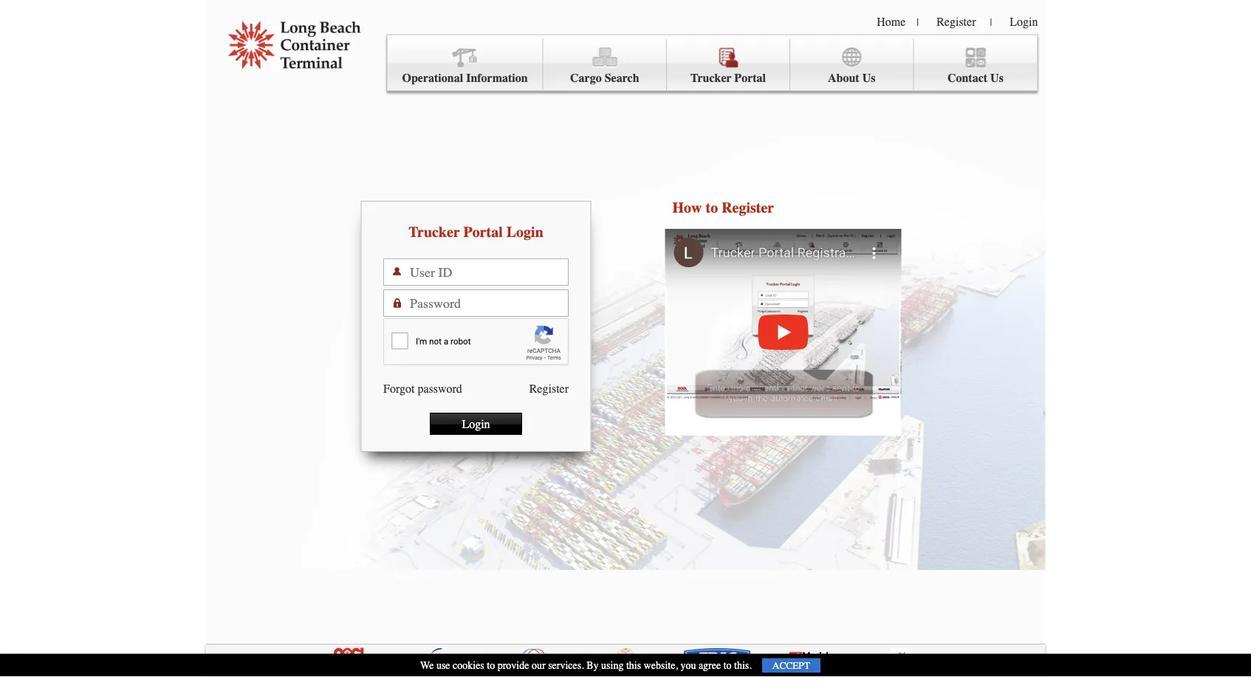 Task type: locate. For each thing, give the bounding box(es) containing it.
search
[[605, 71, 639, 85]]

1 horizontal spatial register link
[[937, 15, 976, 28]]

0 horizontal spatial us
[[862, 71, 875, 85]]

us
[[862, 71, 875, 85], [990, 71, 1004, 85]]

1 horizontal spatial us
[[990, 71, 1004, 85]]

2 vertical spatial register
[[529, 382, 569, 395]]

0 vertical spatial register link
[[937, 15, 976, 28]]

menu bar
[[387, 34, 1038, 91]]

operational
[[402, 71, 463, 85]]

1 us from the left
[[862, 71, 875, 85]]

us right the about
[[862, 71, 875, 85]]

to left this.
[[723, 660, 732, 671]]

1 vertical spatial portal
[[463, 224, 503, 241]]

us right contact
[[990, 71, 1004, 85]]

0 horizontal spatial trucker
[[409, 224, 460, 241]]

to right cookies
[[487, 660, 495, 671]]

information
[[466, 71, 528, 85]]

0 horizontal spatial register link
[[529, 382, 569, 395]]

trucker
[[690, 71, 731, 85], [409, 224, 460, 241]]

cargo
[[570, 71, 602, 85]]

operational information link
[[387, 39, 543, 91]]

2 us from the left
[[990, 71, 1004, 85]]

password
[[418, 382, 462, 395]]

0 horizontal spatial login
[[462, 417, 490, 431]]

trucker inside menu bar
[[690, 71, 731, 85]]

0 vertical spatial trucker
[[690, 71, 731, 85]]

agree
[[699, 660, 721, 671]]

how to register
[[672, 199, 774, 216]]

trucker portal link
[[667, 39, 790, 91]]

portal for trucker portal
[[734, 71, 766, 85]]

portal
[[734, 71, 766, 85], [463, 224, 503, 241]]

2 | from the left
[[990, 16, 992, 28]]

0 horizontal spatial |
[[917, 16, 919, 28]]

1 vertical spatial trucker
[[409, 224, 460, 241]]

login up contact us link
[[1010, 15, 1038, 28]]

|
[[917, 16, 919, 28], [990, 16, 992, 28]]

trucker for trucker portal login
[[409, 224, 460, 241]]

portal inside trucker portal link
[[734, 71, 766, 85]]

2 horizontal spatial login
[[1010, 15, 1038, 28]]

0 vertical spatial portal
[[734, 71, 766, 85]]

0 horizontal spatial portal
[[463, 224, 503, 241]]

register link
[[937, 15, 976, 28], [529, 382, 569, 395]]

to
[[706, 199, 718, 216], [487, 660, 495, 671], [723, 660, 732, 671]]

| right home at the top of the page
[[917, 16, 919, 28]]

provide
[[498, 660, 529, 671]]

login button
[[430, 413, 522, 435]]

use
[[436, 660, 450, 671]]

to right "how"
[[706, 199, 718, 216]]

cargo search
[[570, 71, 639, 85]]

login inside button
[[462, 417, 490, 431]]

1 horizontal spatial portal
[[734, 71, 766, 85]]

2 vertical spatial login
[[462, 417, 490, 431]]

1 horizontal spatial to
[[706, 199, 718, 216]]

login
[[1010, 15, 1038, 28], [506, 224, 543, 241], [462, 417, 490, 431]]

website,
[[644, 660, 678, 671]]

login down password in the bottom of the page
[[462, 417, 490, 431]]

using
[[601, 660, 624, 671]]

| left login 'link'
[[990, 16, 992, 28]]

1 horizontal spatial trucker
[[690, 71, 731, 85]]

login up user id text field at the left top of page
[[506, 224, 543, 241]]

1 vertical spatial register
[[722, 199, 774, 216]]

cargo search link
[[543, 39, 667, 91]]

1 horizontal spatial login
[[506, 224, 543, 241]]

accept
[[772, 660, 810, 671]]

our
[[532, 660, 545, 671]]

Password password field
[[410, 290, 568, 316]]

menu bar containing operational information
[[387, 34, 1038, 91]]

about us
[[828, 71, 875, 85]]

0 vertical spatial login
[[1010, 15, 1038, 28]]

contact us link
[[914, 39, 1037, 91]]

us for about us
[[862, 71, 875, 85]]

1 horizontal spatial register
[[722, 199, 774, 216]]

home
[[877, 15, 906, 28]]

2 horizontal spatial register
[[937, 15, 976, 28]]

forgot password link
[[383, 382, 462, 395]]

1 horizontal spatial |
[[990, 16, 992, 28]]

0 vertical spatial register
[[937, 15, 976, 28]]

register
[[937, 15, 976, 28], [722, 199, 774, 216], [529, 382, 569, 395]]

operational information
[[402, 71, 528, 85]]

us for contact us
[[990, 71, 1004, 85]]



Task type: describe. For each thing, give the bounding box(es) containing it.
we use cookies to provide our services. by using this website, you agree to this.
[[420, 660, 752, 671]]

portal for trucker portal login
[[463, 224, 503, 241]]

1 vertical spatial register link
[[529, 382, 569, 395]]

0 horizontal spatial register
[[529, 382, 569, 395]]

0 horizontal spatial to
[[487, 660, 495, 671]]

accept button
[[762, 658, 820, 673]]

contact
[[947, 71, 987, 85]]

about us link
[[790, 39, 914, 91]]

trucker portal login
[[409, 224, 543, 241]]

services.
[[548, 660, 584, 671]]

forgot password
[[383, 382, 462, 395]]

1 vertical spatial login
[[506, 224, 543, 241]]

trucker for trucker portal
[[690, 71, 731, 85]]

trucker portal
[[690, 71, 766, 85]]

about
[[828, 71, 859, 85]]

login for login button
[[462, 417, 490, 431]]

forgot
[[383, 382, 415, 395]]

User ID text field
[[410, 259, 568, 285]]

login link
[[1010, 15, 1038, 28]]

login for login 'link'
[[1010, 15, 1038, 28]]

this
[[626, 660, 641, 671]]

1 | from the left
[[917, 16, 919, 28]]

contact us
[[947, 71, 1004, 85]]

this.
[[734, 660, 752, 671]]

by
[[587, 660, 599, 671]]

you
[[680, 660, 696, 671]]

2 horizontal spatial to
[[723, 660, 732, 671]]

cookies
[[453, 660, 484, 671]]

we
[[420, 660, 434, 671]]

how
[[672, 199, 702, 216]]

home link
[[877, 15, 906, 28]]



Task type: vqa. For each thing, say whether or not it's contained in the screenshot.
Trucker in Menu Bar
yes



